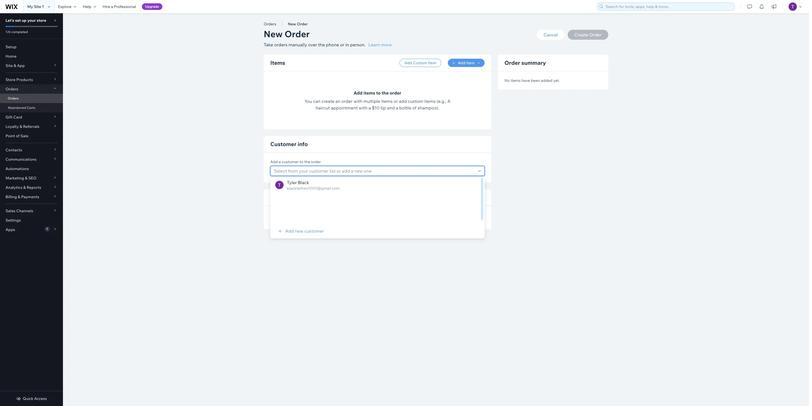Task type: vqa. For each thing, say whether or not it's contained in the screenshot.
Blog dropdown button
no



Task type: describe. For each thing, give the bounding box(es) containing it.
settings
[[6, 218, 21, 223]]

cancel
[[544, 32, 558, 38]]

a left bottle
[[396, 105, 398, 111]]

let's set up your store
[[6, 18, 46, 23]]

store
[[6, 77, 15, 82]]

payments
[[21, 195, 39, 200]]

analytics
[[6, 185, 22, 190]]

a inside hire a professional link
[[111, 4, 113, 9]]

gift card
[[6, 115, 22, 120]]

new order
[[288, 22, 308, 27]]

cancel button
[[537, 30, 564, 40]]

orders link
[[0, 94, 63, 103]]

items up multiple
[[363, 90, 375, 96]]

item inside button
[[466, 60, 475, 65]]

referrals
[[23, 124, 39, 129]]

billing & payments button
[[0, 192, 63, 202]]

communications button
[[0, 155, 63, 164]]

sales
[[6, 209, 15, 214]]

& for marketing
[[25, 176, 27, 181]]

customer info
[[270, 141, 308, 148]]

add new customer button
[[277, 228, 324, 235]]

upgrade
[[145, 4, 159, 9]]

added
[[541, 78, 553, 83]]

shampoo).
[[418, 105, 439, 111]]

let's
[[6, 18, 14, 23]]

setup link
[[0, 42, 63, 52]]

analytics & reports button
[[0, 183, 63, 192]]

sales channels button
[[0, 207, 63, 216]]

a left $10
[[369, 105, 371, 111]]

a
[[447, 99, 451, 104]]

site inside site & app dropdown button
[[6, 63, 13, 68]]

new for new order take orders manually over the phone or in person. learn more
[[264, 28, 283, 39]]

custom
[[408, 99, 423, 104]]

home link
[[0, 52, 63, 61]]

orders for 'orders' link on the left of page
[[8, 96, 19, 101]]

gift card button
[[0, 113, 63, 122]]

professional
[[114, 4, 136, 9]]

contacts button
[[0, 146, 63, 155]]

gift
[[6, 115, 12, 120]]

0 vertical spatial 1
[[42, 4, 44, 9]]

hire
[[103, 4, 110, 9]]

carts
[[27, 106, 35, 110]]

$10
[[372, 105, 380, 111]]

custom
[[413, 60, 427, 65]]

add for item
[[458, 60, 466, 65]]

have
[[521, 78, 530, 83]]

0 horizontal spatial order
[[311, 160, 321, 165]]

appointment
[[331, 105, 358, 111]]

or inside add items to the order you can create an order with multiple items or add custom items (e.g., a haircut appointment with a $10 tip and a bottle of shampoo).
[[394, 99, 398, 104]]

my site 1
[[27, 4, 44, 9]]

add custom item
[[404, 60, 436, 65]]

abandoned carts link
[[0, 103, 63, 113]]

1 vertical spatial with
[[359, 105, 368, 111]]

set
[[15, 18, 21, 23]]

seo
[[28, 176, 36, 181]]

store products
[[6, 77, 33, 82]]

order for new order take orders manually over the phone or in person. learn more
[[285, 28, 310, 39]]

item inside button
[[428, 60, 436, 65]]

black
[[298, 180, 309, 186]]

no items have been added yet.
[[505, 78, 560, 83]]

& for site
[[14, 63, 16, 68]]

apps
[[6, 228, 15, 233]]

add for a
[[270, 160, 278, 165]]

of inside add items to the order you can create an order with multiple items or add custom items (e.g., a haircut appointment with a $10 tip and a bottle of shampoo).
[[412, 105, 417, 111]]

learn
[[368, 42, 380, 47]]

card
[[13, 115, 22, 120]]

Search for tools, apps, help & more... field
[[604, 3, 733, 10]]

analytics & reports
[[6, 185, 41, 190]]

access
[[34, 397, 47, 402]]

customer
[[270, 141, 296, 148]]

2 vertical spatial order
[[505, 59, 520, 66]]

sale
[[20, 134, 28, 139]]

my
[[27, 4, 33, 9]]

items up tip
[[381, 99, 393, 104]]

add
[[399, 99, 407, 104]]

customer for a
[[282, 160, 299, 165]]

sidebar element
[[0, 13, 63, 407]]

new order take orders manually over the phone or in person. learn more
[[264, 28, 392, 47]]

multiple
[[363, 99, 380, 104]]

phone
[[326, 42, 339, 47]]

discounts
[[270, 194, 297, 201]]

upgrade button
[[142, 3, 162, 10]]

help
[[83, 4, 91, 9]]

reports
[[27, 185, 41, 190]]

yet.
[[553, 78, 560, 83]]

new for new order
[[288, 22, 296, 27]]

quick access button
[[16, 397, 47, 402]]

add new customer
[[285, 229, 324, 234]]

in
[[345, 42, 349, 47]]

items right no
[[511, 78, 521, 83]]

order summary
[[505, 59, 546, 66]]

1 horizontal spatial order
[[341, 99, 353, 104]]

billing
[[6, 195, 17, 200]]

home
[[6, 54, 17, 59]]

add a customer to the order
[[270, 160, 321, 165]]

site & app button
[[0, 61, 63, 70]]

items up the shampoo).
[[424, 99, 436, 104]]

point
[[6, 134, 15, 139]]



Task type: locate. For each thing, give the bounding box(es) containing it.
hire a professional
[[103, 4, 136, 9]]

items
[[511, 78, 521, 83], [363, 90, 375, 96], [381, 99, 393, 104], [424, 99, 436, 104]]

summary
[[521, 59, 546, 66]]

a down customer
[[279, 160, 281, 165]]

or
[[340, 42, 344, 47], [394, 99, 398, 104]]

& left reports
[[23, 185, 26, 190]]

marketing
[[6, 176, 24, 181]]

billing & payments
[[6, 195, 39, 200]]

1/6
[[6, 30, 11, 34]]

0 horizontal spatial or
[[340, 42, 344, 47]]

of down custom
[[412, 105, 417, 111]]

add items to the order you can create an order with multiple items or add custom items (e.g., a haircut appointment with a $10 tip and a bottle of shampoo).
[[304, 90, 451, 111]]

& for loyalty
[[20, 124, 22, 129]]

to inside add items to the order you can create an order with multiple items or add custom items (e.g., a haircut appointment with a $10 tip and a bottle of shampoo).
[[376, 90, 381, 96]]

the up tip
[[382, 90, 389, 96]]

with down multiple
[[359, 105, 368, 111]]

1 vertical spatial orders
[[6, 87, 18, 92]]

abandoned
[[8, 106, 26, 110]]

add for new
[[285, 229, 294, 234]]

& left app
[[14, 63, 16, 68]]

new
[[288, 22, 296, 27], [264, 28, 283, 39]]

customer down customer info
[[282, 160, 299, 165]]

orders inside popup button
[[6, 87, 18, 92]]

orders up abandoned
[[8, 96, 19, 101]]

tyler
[[287, 180, 297, 186]]

1 inside "sidebar" element
[[46, 228, 48, 231]]

& left the seo
[[25, 176, 27, 181]]

settings link
[[0, 216, 63, 225]]

setup
[[6, 44, 16, 49]]

1
[[42, 4, 44, 9], [46, 228, 48, 231]]

1 vertical spatial 1
[[46, 228, 48, 231]]

1 vertical spatial —
[[480, 220, 485, 226]]

order up appointment at left top
[[341, 99, 353, 104]]

and
[[387, 105, 395, 111], [298, 194, 308, 201]]

to down info
[[300, 160, 303, 165]]

abandoned carts
[[8, 106, 35, 110]]

orders
[[264, 22, 276, 27], [6, 87, 18, 92], [8, 96, 19, 101]]

create
[[321, 99, 334, 104]]

contacts
[[6, 148, 22, 153]]

& inside popup button
[[25, 176, 27, 181]]

1 horizontal spatial or
[[394, 99, 398, 104]]

1 vertical spatial order
[[285, 28, 310, 39]]

the right over
[[318, 42, 325, 47]]

1 right my
[[42, 4, 44, 9]]

order up no
[[505, 59, 520, 66]]

orders button
[[0, 85, 63, 94]]

add item
[[458, 60, 475, 65]]

orders inside button
[[264, 22, 276, 27]]

order up manually
[[297, 22, 308, 27]]

learn more link
[[368, 41, 392, 48]]

and inside add items to the order you can create an order with multiple items or add custom items (e.g., a haircut appointment with a $10 tip and a bottle of shampoo).
[[387, 105, 395, 111]]

marketing & seo
[[6, 176, 36, 181]]

explore
[[58, 4, 71, 9]]

order inside new order take orders manually over the phone or in person. learn more
[[285, 28, 310, 39]]

a right hire
[[111, 4, 113, 9]]

customer for new
[[304, 229, 324, 234]]

0 vertical spatial —
[[480, 210, 485, 216]]

add custom item button
[[400, 59, 441, 67]]

1 vertical spatial and
[[298, 194, 308, 201]]

add inside button
[[404, 60, 412, 65]]

1 vertical spatial customer
[[304, 229, 324, 234]]

0 vertical spatial orders
[[264, 22, 276, 27]]

1 vertical spatial order
[[341, 99, 353, 104]]

& for billing
[[18, 195, 20, 200]]

& right loyalty
[[20, 124, 22, 129]]

order
[[297, 22, 308, 27], [285, 28, 310, 39], [505, 59, 520, 66]]

1 vertical spatial site
[[6, 63, 13, 68]]

2 vertical spatial orders
[[8, 96, 19, 101]]

order down new order
[[285, 28, 310, 39]]

0 horizontal spatial the
[[304, 160, 310, 165]]

blacklashes1000@gmail.com
[[287, 186, 340, 191]]

0 horizontal spatial customer
[[282, 160, 299, 165]]

point of sale link
[[0, 131, 63, 141]]

1 horizontal spatial of
[[412, 105, 417, 111]]

a
[[111, 4, 113, 9], [369, 105, 371, 111], [396, 105, 398, 111], [279, 160, 281, 165]]

quick
[[23, 397, 33, 402]]

0 vertical spatial customer
[[282, 160, 299, 165]]

2 horizontal spatial the
[[382, 90, 389, 96]]

automations
[[6, 167, 29, 171]]

new up manually
[[288, 22, 296, 27]]

tyler black image
[[275, 181, 284, 189]]

loyalty & referrals
[[6, 124, 39, 129]]

customer right new
[[304, 229, 324, 234]]

2 — from the top
[[480, 220, 485, 226]]

items
[[270, 59, 285, 66]]

quick access
[[23, 397, 47, 402]]

new
[[295, 229, 303, 234]]

site right my
[[34, 4, 41, 9]]

1 horizontal spatial 1
[[46, 228, 48, 231]]

0 vertical spatial of
[[412, 105, 417, 111]]

0 vertical spatial site
[[34, 4, 41, 9]]

add item button
[[448, 59, 485, 67]]

up
[[22, 18, 26, 23]]

and right tip
[[387, 105, 395, 111]]

an
[[335, 99, 340, 104]]

2 item from the left
[[466, 60, 475, 65]]

the inside new order take orders manually over the phone or in person. learn more
[[318, 42, 325, 47]]

0 vertical spatial or
[[340, 42, 344, 47]]

1 horizontal spatial the
[[318, 42, 325, 47]]

take
[[264, 42, 273, 47]]

add for items
[[354, 90, 363, 96]]

and down blacklashes1000@gmail.com
[[298, 194, 308, 201]]

hire a professional link
[[99, 0, 139, 13]]

0 horizontal spatial and
[[298, 194, 308, 201]]

order up add at the top
[[390, 90, 401, 96]]

0 horizontal spatial of
[[16, 134, 20, 139]]

1 horizontal spatial customer
[[304, 229, 324, 234]]

1 down the settings link
[[46, 228, 48, 231]]

1 vertical spatial or
[[394, 99, 398, 104]]

new down orders button
[[264, 28, 283, 39]]

&
[[14, 63, 16, 68], [20, 124, 22, 129], [25, 176, 27, 181], [23, 185, 26, 190], [18, 195, 20, 200]]

the down info
[[304, 160, 310, 165]]

order
[[390, 90, 401, 96], [341, 99, 353, 104], [311, 160, 321, 165]]

with left multiple
[[354, 99, 362, 104]]

0 vertical spatial the
[[318, 42, 325, 47]]

0 vertical spatial and
[[387, 105, 395, 111]]

order for new order
[[297, 22, 308, 27]]

over
[[308, 42, 317, 47]]

of inside "sidebar" element
[[16, 134, 20, 139]]

0 horizontal spatial 1
[[42, 4, 44, 9]]

1 vertical spatial of
[[16, 134, 20, 139]]

shipping
[[309, 194, 332, 201]]

store products button
[[0, 75, 63, 85]]

or inside new order take orders manually over the phone or in person. learn more
[[340, 42, 344, 47]]

orders up take
[[264, 22, 276, 27]]

& for analytics
[[23, 185, 26, 190]]

customer inside add new customer button
[[304, 229, 324, 234]]

1 item from the left
[[428, 60, 436, 65]]

person.
[[350, 42, 366, 47]]

of
[[412, 105, 417, 111], [16, 134, 20, 139]]

1 horizontal spatial to
[[376, 90, 381, 96]]

& inside dropdown button
[[23, 185, 26, 190]]

0 horizontal spatial to
[[300, 160, 303, 165]]

2 vertical spatial order
[[311, 160, 321, 165]]

point of sale
[[6, 134, 28, 139]]

1 horizontal spatial site
[[34, 4, 41, 9]]

0 horizontal spatial new
[[264, 28, 283, 39]]

1 vertical spatial to
[[300, 160, 303, 165]]

new inside button
[[288, 22, 296, 27]]

0 vertical spatial with
[[354, 99, 362, 104]]

orders for orders popup button
[[6, 87, 18, 92]]

0 horizontal spatial item
[[428, 60, 436, 65]]

can
[[313, 99, 320, 104]]

item
[[428, 60, 436, 65], [466, 60, 475, 65]]

1 vertical spatial new
[[264, 28, 283, 39]]

orders for orders button
[[264, 22, 276, 27]]

the inside add items to the order you can create an order with multiple items or add custom items (e.g., a haircut appointment with a $10 tip and a bottle of shampoo).
[[382, 90, 389, 96]]

order inside new order button
[[297, 22, 308, 27]]

add inside add items to the order you can create an order with multiple items or add custom items (e.g., a haircut appointment with a $10 tip and a bottle of shampoo).
[[354, 90, 363, 96]]

loyalty
[[6, 124, 19, 129]]

to up multiple
[[376, 90, 381, 96]]

communications
[[6, 157, 36, 162]]

1 horizontal spatial and
[[387, 105, 395, 111]]

add for custom
[[404, 60, 412, 65]]

1 horizontal spatial item
[[466, 60, 475, 65]]

& right the billing
[[18, 195, 20, 200]]

0 vertical spatial to
[[376, 90, 381, 96]]

automations link
[[0, 164, 63, 174]]

site down home
[[6, 63, 13, 68]]

of left sale
[[16, 134, 20, 139]]

site & app
[[6, 63, 25, 68]]

orders down store
[[6, 87, 18, 92]]

channels
[[16, 209, 33, 214]]

0 vertical spatial new
[[288, 22, 296, 27]]

0 vertical spatial order
[[297, 22, 308, 27]]

2 vertical spatial the
[[304, 160, 310, 165]]

store
[[37, 18, 46, 23]]

0 vertical spatial order
[[390, 90, 401, 96]]

1 horizontal spatial new
[[288, 22, 296, 27]]

order up the tyler black blacklashes1000@gmail.com
[[311, 160, 321, 165]]

or left in
[[340, 42, 344, 47]]

tip
[[381, 105, 386, 111]]

you
[[304, 99, 312, 104]]

1 — from the top
[[480, 210, 485, 216]]

1 vertical spatial the
[[382, 90, 389, 96]]

loyalty & referrals button
[[0, 122, 63, 131]]

or left add at the top
[[394, 99, 398, 104]]

to
[[376, 90, 381, 96], [300, 160, 303, 165]]

sales channels
[[6, 209, 33, 214]]

0 horizontal spatial site
[[6, 63, 13, 68]]

products
[[16, 77, 33, 82]]

discounts and shipping
[[270, 194, 332, 201]]

tyler black blacklashes1000@gmail.com
[[287, 180, 340, 191]]

manually
[[289, 42, 307, 47]]

Select from your customer list or add a new one field
[[272, 167, 477, 176]]

2 horizontal spatial order
[[390, 90, 401, 96]]

new inside new order take orders manually over the phone or in person. learn more
[[264, 28, 283, 39]]



